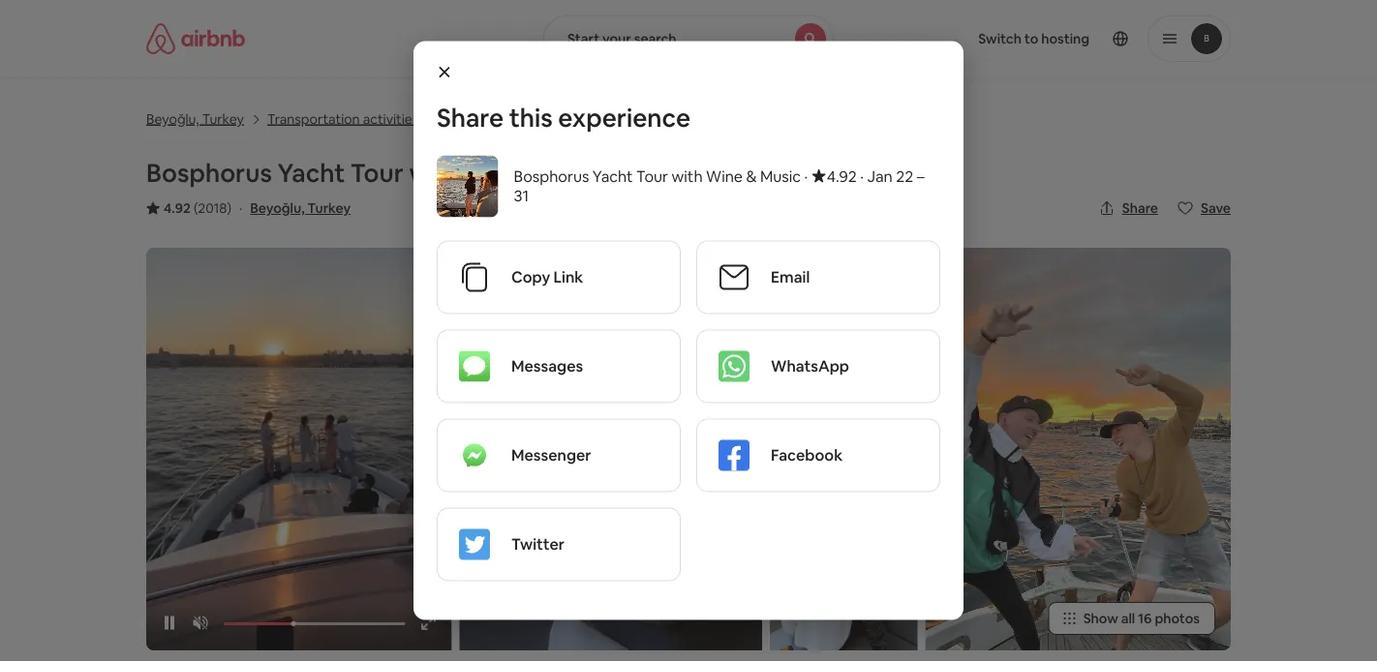Task type: vqa. For each thing, say whether or not it's contained in the screenshot.
the in if you want to get out of the city center and relax in a quiet and peaceful place.
no



Task type: describe. For each thing, give the bounding box(es) containing it.
profile element
[[857, 0, 1231, 77]]

your
[[602, 30, 631, 47]]

facebook link
[[697, 420, 939, 491]]

experience
[[558, 101, 691, 134]]

copy
[[511, 267, 550, 287]]

0 horizontal spatial ·
[[239, 199, 242, 217]]

wine for bosphorus yacht tour with wine & music
[[467, 157, 528, 189]]

★4.92
[[811, 167, 857, 186]]

with for bosphorus yacht tour with wine & music · ★4.92 · jan 22 – 31
[[672, 167, 703, 186]]

· beyoğlu, turkey
[[239, 199, 351, 217]]

twitter link
[[438, 509, 680, 581]]

whatsapp link
[[697, 331, 939, 402]]

search
[[634, 30, 676, 47]]

31
[[514, 186, 529, 206]]

0 horizontal spatial turkey
[[202, 110, 244, 127]]

link
[[553, 267, 583, 287]]

seek slider slider
[[224, 622, 405, 627]]

share dialog
[[413, 41, 964, 620]]

Start your search search field
[[543, 15, 834, 62]]

this
[[509, 101, 553, 134]]

photos
[[1155, 610, 1200, 627]]

1 horizontal spatial ·
[[804, 167, 808, 186]]

22
[[896, 167, 914, 186]]

transportation activities
[[267, 110, 419, 127]]

1 horizontal spatial beyoğlu,
[[250, 199, 305, 217]]

facebook
[[771, 445, 843, 465]]

–
[[917, 167, 925, 186]]

start your search button
[[543, 15, 834, 62]]

0 vertical spatial beyoğlu, turkey link
[[146, 108, 244, 128]]

whatsapp
[[771, 356, 849, 376]]

share for share this experience
[[437, 101, 504, 134]]

16
[[1138, 610, 1152, 627]]

beyoğlu, turkey
[[146, 110, 244, 127]]

music for bosphorus yacht tour with wine & music
[[556, 157, 624, 189]]

boat
[[442, 110, 471, 127]]

(2018)
[[194, 199, 231, 217]]



Task type: locate. For each thing, give the bounding box(es) containing it.
save button
[[1170, 192, 1239, 225]]

share left the this
[[437, 101, 504, 134]]

email link
[[697, 242, 939, 313]]

messages link
[[438, 331, 680, 402]]

4.92 (2018)
[[164, 199, 231, 217]]

tour for bosphorus yacht tour with wine & music · ★4.92 · jan 22 – 31
[[636, 167, 668, 186]]

experience photo 3 image
[[770, 453, 918, 651], [770, 453, 918, 651]]

beyoğlu,
[[146, 110, 199, 127], [250, 199, 305, 217]]

0 vertical spatial share
[[437, 101, 504, 134]]

0 horizontal spatial yacht
[[277, 157, 345, 189]]

yacht inside bosphorus yacht tour with wine & music · ★4.92 · jan 22 – 31
[[593, 167, 633, 186]]

0 horizontal spatial share
[[437, 101, 504, 134]]

0 horizontal spatial &
[[533, 157, 551, 189]]

beyoğlu, up 4.92
[[146, 110, 199, 127]]

1 horizontal spatial bosphorus
[[514, 167, 589, 186]]

tour down 'activities'
[[350, 157, 404, 189]]

1 horizontal spatial share
[[1122, 199, 1158, 217]]

email
[[771, 267, 810, 287]]

beyoğlu, turkey link
[[146, 108, 244, 128], [250, 199, 351, 217]]

&
[[533, 157, 551, 189], [746, 167, 757, 186]]

1 horizontal spatial with
[[672, 167, 703, 186]]

music inside bosphorus yacht tour with wine & music · ★4.92 · jan 22 – 31
[[760, 167, 801, 186]]

· left "★4.92"
[[804, 167, 808, 186]]

beyoğlu, turkey link right the (2018)
[[250, 199, 351, 217]]

& right 31
[[533, 157, 551, 189]]

music left "★4.92"
[[760, 167, 801, 186]]

boat link
[[442, 108, 471, 128]]

& left "★4.92"
[[746, 167, 757, 186]]

show all 16 photos
[[1083, 610, 1200, 627]]

yacht down experience
[[593, 167, 633, 186]]

beyoğlu, right the (2018)
[[250, 199, 305, 217]]

messages
[[511, 356, 583, 376]]

1 vertical spatial beyoğlu, turkey link
[[250, 199, 351, 217]]

music
[[556, 157, 624, 189], [760, 167, 801, 186]]

experience photo 1 image
[[459, 248, 762, 651], [459, 248, 762, 651]]

0 horizontal spatial music
[[556, 157, 624, 189]]

bosphorus
[[146, 157, 272, 189], [514, 167, 589, 186]]

share for share
[[1122, 199, 1158, 217]]

yacht
[[277, 157, 345, 189], [593, 167, 633, 186]]

0 vertical spatial beyoğlu,
[[146, 110, 199, 127]]

1 vertical spatial beyoğlu,
[[250, 199, 305, 217]]

tour
[[350, 157, 404, 189], [636, 167, 668, 186]]

show
[[1083, 610, 1118, 627]]

1 horizontal spatial music
[[760, 167, 801, 186]]

share
[[437, 101, 504, 134], [1122, 199, 1158, 217]]

activities
[[363, 110, 419, 127]]

· left jan
[[860, 167, 864, 186]]

1 horizontal spatial wine
[[706, 167, 743, 186]]

messenger link
[[438, 420, 680, 491]]

·
[[804, 167, 808, 186], [860, 167, 864, 186], [239, 199, 242, 217]]

0 horizontal spatial beyoğlu, turkey link
[[146, 108, 244, 128]]

1 vertical spatial turkey
[[307, 199, 351, 217]]

& inside bosphorus yacht tour with wine & music · ★4.92 · jan 22 – 31
[[746, 167, 757, 186]]

wine inside bosphorus yacht tour with wine & music · ★4.92 · jan 22 – 31
[[706, 167, 743, 186]]

1 horizontal spatial &
[[746, 167, 757, 186]]

0 horizontal spatial bosphorus
[[146, 157, 272, 189]]

tour for bosphorus yacht tour with wine & music
[[350, 157, 404, 189]]

all
[[1121, 610, 1135, 627]]

1 vertical spatial share
[[1122, 199, 1158, 217]]

· right the (2018)
[[239, 199, 242, 217]]

with for bosphorus yacht tour with wine & music
[[409, 157, 461, 189]]

music for bosphorus yacht tour with wine & music · ★4.92 · jan 22 – 31
[[760, 167, 801, 186]]

beyoğlu, inside beyoğlu, turkey link
[[146, 110, 199, 127]]

copy link
[[511, 267, 583, 287]]

wine
[[467, 157, 528, 189], [706, 167, 743, 186]]

0 vertical spatial turkey
[[202, 110, 244, 127]]

turkey up the (2018)
[[202, 110, 244, 127]]

1 horizontal spatial turkey
[[307, 199, 351, 217]]

experience photo 4 image
[[925, 248, 1231, 651], [925, 248, 1231, 651]]

with down boat
[[409, 157, 461, 189]]

0 horizontal spatial beyoğlu,
[[146, 110, 199, 127]]

share button
[[1091, 192, 1166, 225]]

bosphorus for bosphorus yacht tour with wine & music · ★4.92 · jan 22 – 31
[[514, 167, 589, 186]]

share inside button
[[1122, 199, 1158, 217]]

with down experience
[[672, 167, 703, 186]]

bosphorus for bosphorus yacht tour with wine & music
[[146, 157, 272, 189]]

turkey
[[202, 110, 244, 127], [307, 199, 351, 217]]

music down share this experience at the top
[[556, 157, 624, 189]]

0 horizontal spatial tour
[[350, 157, 404, 189]]

yacht for bosphorus yacht tour with wine & music
[[277, 157, 345, 189]]

start your search
[[567, 30, 676, 47]]

4.92
[[164, 199, 191, 217]]

yacht up · beyoğlu, turkey in the top left of the page
[[277, 157, 345, 189]]

jan
[[867, 167, 893, 186]]

beyoğlu, turkey link up 4.92 (2018)
[[146, 108, 244, 128]]

yacht for bosphorus yacht tour with wine & music · ★4.92 · jan 22 – 31
[[593, 167, 633, 186]]

transportation
[[267, 110, 360, 127]]

share this experience
[[437, 101, 691, 134]]

0 horizontal spatial with
[[409, 157, 461, 189]]

1 horizontal spatial tour
[[636, 167, 668, 186]]

show all 16 photos link
[[1048, 602, 1215, 635]]

with inside bosphorus yacht tour with wine & music · ★4.92 · jan 22 – 31
[[672, 167, 703, 186]]

& for bosphorus yacht tour with wine & music · ★4.92 · jan 22 – 31
[[746, 167, 757, 186]]

turkey down bosphorus yacht tour with wine & music
[[307, 199, 351, 217]]

experience photo 2 image
[[770, 248, 918, 445], [770, 248, 918, 445]]

share inside dialog
[[437, 101, 504, 134]]

twitter
[[511, 535, 565, 554]]

bosphorus yacht tour with wine & music
[[146, 157, 624, 189]]

bosphorus yacht tour with wine & music · ★4.92 · jan 22 – 31
[[514, 167, 925, 206]]

wine for bosphorus yacht tour with wine & music · ★4.92 · jan 22 – 31
[[706, 167, 743, 186]]

with
[[409, 157, 461, 189], [672, 167, 703, 186]]

bosphorus down share this experience at the top
[[514, 167, 589, 186]]

tour down experience
[[636, 167, 668, 186]]

transportation activities link
[[267, 108, 419, 128]]

1 horizontal spatial beyoğlu, turkey link
[[250, 199, 351, 217]]

bosphorus up the (2018)
[[146, 157, 272, 189]]

start
[[567, 30, 600, 47]]

2 horizontal spatial ·
[[860, 167, 864, 186]]

1 horizontal spatial yacht
[[593, 167, 633, 186]]

messenger
[[511, 445, 591, 465]]

tour inside bosphorus yacht tour with wine & music · ★4.92 · jan 22 – 31
[[636, 167, 668, 186]]

share left save button at top right
[[1122, 199, 1158, 217]]

& for bosphorus yacht tour with wine & music
[[533, 157, 551, 189]]

bosphorus inside bosphorus yacht tour with wine & music · ★4.92 · jan 22 – 31
[[514, 167, 589, 186]]

save
[[1201, 199, 1231, 217]]

0 horizontal spatial wine
[[467, 157, 528, 189]]

copy link button
[[438, 242, 680, 313]]



